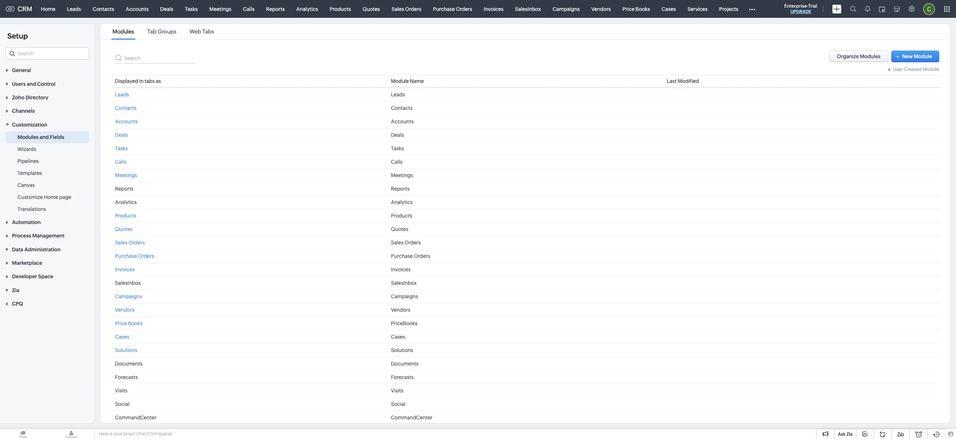 Task type: vqa. For each thing, say whether or not it's contained in the screenshot.


Task type: locate. For each thing, give the bounding box(es) containing it.
name
[[410, 78, 424, 84]]

1 horizontal spatial leads
[[115, 92, 129, 98]]

leads down displayed at the top
[[115, 92, 129, 98]]

general
[[12, 67, 31, 73]]

campaigns
[[553, 6, 580, 12], [115, 294, 142, 300], [391, 294, 418, 300]]

search element
[[846, 0, 861, 18]]

leads link
[[61, 0, 87, 18], [115, 92, 129, 98]]

crm link
[[6, 5, 32, 13]]

sales
[[392, 6, 404, 12], [115, 240, 128, 246], [391, 240, 404, 246]]

wizards
[[17, 146, 36, 152]]

module left name
[[391, 78, 409, 84]]

2 horizontal spatial deals
[[391, 132, 404, 138]]

1 vertical spatial price books
[[115, 321, 143, 327]]

and for users
[[27, 81, 36, 87]]

0 vertical spatial meetings link
[[204, 0, 237, 18]]

and inside dropdown button
[[27, 81, 36, 87]]

accounts link
[[120, 0, 154, 18], [115, 119, 138, 124]]

reports
[[266, 6, 285, 12], [115, 186, 134, 192], [391, 186, 410, 192]]

0 horizontal spatial purchase orders
[[115, 253, 154, 259]]

0 horizontal spatial purchase
[[115, 253, 137, 259]]

users and control button
[[0, 77, 95, 91]]

0 vertical spatial calls link
[[237, 0, 260, 18]]

1 horizontal spatial purchase orders link
[[427, 0, 478, 18]]

0 vertical spatial accounts link
[[120, 0, 154, 18]]

*
[[888, 67, 891, 75]]

1 horizontal spatial price books
[[623, 6, 650, 12]]

1 horizontal spatial invoices
[[391, 267, 411, 273]]

* user-created module
[[888, 67, 940, 75]]

pipelines link
[[17, 158, 39, 165]]

1 vertical spatial products link
[[115, 213, 136, 219]]

1 horizontal spatial vendors
[[391, 307, 411, 313]]

meetings link
[[204, 0, 237, 18], [115, 173, 137, 178]]

contacts link down displayed at the top
[[115, 105, 137, 111]]

Search text field
[[6, 48, 89, 59], [115, 51, 195, 64]]

0 horizontal spatial campaigns
[[115, 294, 142, 300]]

data administration
[[12, 247, 60, 253]]

contacts link
[[87, 0, 120, 18], [115, 105, 137, 111]]

module inside * user-created module
[[923, 67, 940, 72]]

1 vertical spatial leads link
[[115, 92, 129, 98]]

1 horizontal spatial social
[[391, 402, 406, 407]]

contacts down module name
[[391, 105, 413, 111]]

0 vertical spatial leads link
[[61, 0, 87, 18]]

0 horizontal spatial calls link
[[115, 159, 127, 165]]

0 vertical spatial deals link
[[154, 0, 179, 18]]

1 solutions from the left
[[115, 348, 137, 353]]

0 horizontal spatial price
[[115, 321, 127, 327]]

profile image
[[924, 3, 935, 15]]

0 vertical spatial and
[[27, 81, 36, 87]]

1 horizontal spatial and
[[40, 134, 49, 140]]

0 horizontal spatial campaigns link
[[115, 294, 142, 300]]

price
[[623, 6, 635, 12], [115, 321, 127, 327]]

home link
[[35, 0, 61, 18]]

0 vertical spatial purchase orders link
[[427, 0, 478, 18]]

0 vertical spatial invoices link
[[478, 0, 509, 18]]

1 horizontal spatial meetings link
[[204, 0, 237, 18]]

0 horizontal spatial leads link
[[61, 0, 87, 18]]

vendors inside vendors link
[[592, 6, 611, 12]]

1 horizontal spatial sales orders link
[[386, 0, 427, 18]]

customize home page link
[[17, 194, 71, 201]]

search text field up the as
[[115, 51, 195, 64]]

0 horizontal spatial contacts
[[93, 6, 114, 12]]

1 visits from the left
[[115, 388, 127, 394]]

tab
[[147, 28, 157, 35]]

2 horizontal spatial quotes
[[391, 226, 408, 232]]

None button
[[830, 51, 888, 62]]

1 vertical spatial deals link
[[115, 132, 128, 138]]

1 horizontal spatial zia
[[847, 432, 853, 437]]

sales orders
[[392, 6, 421, 12], [115, 240, 145, 246], [391, 240, 421, 246]]

web
[[190, 28, 201, 35]]

crm
[[17, 5, 32, 13]]

sales orders link
[[386, 0, 427, 18], [115, 240, 145, 246]]

cases down pricebooks
[[391, 334, 405, 340]]

2 horizontal spatial leads
[[391, 92, 405, 98]]

products link
[[324, 0, 357, 18], [115, 213, 136, 219]]

2 horizontal spatial campaigns
[[553, 6, 580, 12]]

zia inside dropdown button
[[12, 288, 19, 293]]

chats image
[[0, 429, 46, 439]]

None field
[[5, 47, 89, 60]]

zia up cpq on the left of the page
[[12, 288, 19, 293]]

customize
[[17, 194, 43, 200]]

0 vertical spatial modules
[[113, 28, 134, 35]]

templates
[[17, 170, 42, 176]]

canvas
[[17, 182, 35, 188]]

module right created
[[923, 67, 940, 72]]

visits
[[115, 388, 127, 394], [391, 388, 404, 394]]

purchase
[[433, 6, 455, 12], [115, 253, 137, 259], [391, 253, 413, 259]]

cases link up the solutions link
[[115, 334, 129, 340]]

space
[[38, 274, 53, 280]]

2 horizontal spatial purchase orders
[[433, 6, 472, 12]]

solutions link
[[115, 348, 137, 353]]

solutions
[[115, 348, 137, 353], [391, 348, 413, 353]]

contacts up modules link
[[93, 6, 114, 12]]

0 horizontal spatial modules
[[17, 134, 38, 140]]

price books link
[[617, 0, 656, 18], [115, 321, 143, 327]]

0 horizontal spatial and
[[27, 81, 36, 87]]

page
[[59, 194, 71, 200]]

2 forecasts from the left
[[391, 375, 414, 380]]

purchase orders inside purchase orders link
[[433, 6, 472, 12]]

zia right "ask"
[[847, 432, 853, 437]]

0 vertical spatial module
[[914, 54, 932, 59]]

management
[[32, 233, 65, 239]]

home
[[41, 6, 55, 12], [44, 194, 58, 200]]

0 horizontal spatial deals
[[115, 132, 128, 138]]

contacts
[[93, 6, 114, 12], [115, 105, 137, 111], [391, 105, 413, 111]]

leads down module name
[[391, 92, 405, 98]]

0 horizontal spatial search text field
[[6, 48, 89, 59]]

forecasts
[[115, 375, 138, 380], [391, 375, 414, 380]]

0 vertical spatial vendors link
[[586, 0, 617, 18]]

contacts down displayed at the top
[[115, 105, 137, 111]]

modules inside customization "region"
[[17, 134, 38, 140]]

home right crm
[[41, 6, 55, 12]]

contacts link up modules link
[[87, 0, 120, 18]]

quotes
[[363, 6, 380, 12], [115, 226, 132, 232], [391, 226, 408, 232]]

0 vertical spatial quotes link
[[357, 0, 386, 18]]

price books
[[623, 6, 650, 12], [115, 321, 143, 327]]

modules left 'tab' on the top of the page
[[113, 28, 134, 35]]

tasks link
[[179, 0, 204, 18], [115, 146, 128, 151]]

leads inside leads link
[[67, 6, 81, 12]]

1 horizontal spatial forecasts
[[391, 375, 414, 380]]

0 horizontal spatial deals link
[[115, 132, 128, 138]]

here is your smart chat (ctrl+space)
[[99, 432, 172, 437]]

modules up wizards link
[[17, 134, 38, 140]]

2 horizontal spatial salesinbox
[[515, 6, 541, 12]]

0 horizontal spatial leads
[[67, 6, 81, 12]]

groups
[[158, 28, 176, 35]]

0 vertical spatial tasks link
[[179, 0, 204, 18]]

cases link left 'services'
[[656, 0, 682, 18]]

1 horizontal spatial invoices link
[[478, 0, 509, 18]]

1 horizontal spatial price books link
[[617, 0, 656, 18]]

modules link
[[111, 28, 135, 35]]

1 horizontal spatial analytics
[[296, 6, 318, 12]]

customization button
[[0, 118, 95, 131]]

0 vertical spatial products link
[[324, 0, 357, 18]]

0 horizontal spatial cases
[[115, 334, 129, 340]]

and inside customization "region"
[[40, 134, 49, 140]]

0 horizontal spatial vendors link
[[115, 307, 134, 313]]

2 horizontal spatial products
[[391, 213, 412, 219]]

0 horizontal spatial tasks link
[[115, 146, 128, 151]]

purchase orders link
[[427, 0, 478, 18], [115, 253, 154, 259]]

and right users
[[27, 81, 36, 87]]

and left fields
[[40, 134, 49, 140]]

developer
[[12, 274, 37, 280]]

cases left services link
[[662, 6, 676, 12]]

1 horizontal spatial documents
[[391, 361, 419, 367]]

0 horizontal spatial tasks
[[115, 146, 128, 151]]

list
[[106, 24, 221, 39]]

create menu image
[[833, 5, 842, 13]]

created
[[904, 67, 922, 72]]

1 horizontal spatial tasks link
[[179, 0, 204, 18]]

1 vertical spatial modules
[[17, 134, 38, 140]]

0 horizontal spatial commandcenter
[[115, 415, 157, 421]]

products
[[330, 6, 351, 12], [115, 213, 136, 219], [391, 213, 412, 219]]

modules
[[113, 28, 134, 35], [17, 134, 38, 140]]

leads right home 'link' at the left of the page
[[67, 6, 81, 12]]

1 vertical spatial tasks link
[[115, 146, 128, 151]]

documents
[[115, 361, 143, 367], [391, 361, 419, 367]]

1 vertical spatial meetings link
[[115, 173, 137, 178]]

cases up the solutions link
[[115, 334, 129, 340]]

templates link
[[17, 170, 42, 177]]

deals link
[[154, 0, 179, 18], [115, 132, 128, 138]]

1 vertical spatial zia
[[847, 432, 853, 437]]

salesinbox link
[[509, 0, 547, 18]]

users and control
[[12, 81, 55, 87]]

search text field up general dropdown button
[[6, 48, 89, 59]]

campaigns link
[[547, 0, 586, 18], [115, 294, 142, 300]]

0 vertical spatial cases link
[[656, 0, 682, 18]]

0 vertical spatial home
[[41, 6, 55, 12]]

1 horizontal spatial modules
[[113, 28, 134, 35]]

1 horizontal spatial commandcenter
[[391, 415, 433, 421]]

zia
[[12, 288, 19, 293], [847, 432, 853, 437]]

0 horizontal spatial solutions
[[115, 348, 137, 353]]

trial
[[808, 3, 818, 9]]

last modified
[[667, 78, 699, 84]]

and
[[27, 81, 36, 87], [40, 134, 49, 140]]

1 vertical spatial quotes link
[[115, 226, 132, 232]]

home left page
[[44, 194, 58, 200]]

module right 'new'
[[914, 54, 932, 59]]

1 vertical spatial campaigns link
[[115, 294, 142, 300]]

accounts
[[126, 6, 149, 12], [115, 119, 138, 124], [391, 119, 414, 124]]

1 horizontal spatial solutions
[[391, 348, 413, 353]]



Task type: describe. For each thing, give the bounding box(es) containing it.
enterprise-trial upgrade
[[784, 3, 818, 14]]

pricebooks
[[391, 321, 418, 327]]

user-
[[893, 67, 904, 72]]

setup
[[7, 32, 28, 40]]

1 horizontal spatial purchase orders
[[391, 253, 430, 259]]

process management
[[12, 233, 65, 239]]

1 vertical spatial price books link
[[115, 321, 143, 327]]

customization
[[12, 122, 47, 128]]

services link
[[682, 0, 714, 18]]

channels
[[12, 108, 35, 114]]

2 commandcenter from the left
[[391, 415, 433, 421]]

0 horizontal spatial invoices
[[115, 267, 135, 273]]

control
[[37, 81, 55, 87]]

zoho directory
[[12, 95, 48, 100]]

1 horizontal spatial purchase
[[391, 253, 413, 259]]

in
[[139, 78, 144, 84]]

0 horizontal spatial salesinbox
[[115, 280, 141, 286]]

0 horizontal spatial products
[[115, 213, 136, 219]]

reports link
[[260, 0, 291, 18]]

channels button
[[0, 104, 95, 118]]

ask
[[838, 432, 846, 437]]

2 horizontal spatial cases
[[662, 6, 676, 12]]

cpq
[[12, 301, 23, 307]]

analytics link
[[291, 0, 324, 18]]

1 horizontal spatial meetings
[[209, 6, 231, 12]]

customization region
[[0, 131, 95, 215]]

wizards link
[[17, 146, 36, 153]]

displayed in tabs as
[[115, 78, 161, 84]]

2 social from the left
[[391, 402, 406, 407]]

customize home page
[[17, 194, 71, 200]]

services
[[688, 6, 708, 12]]

projects
[[719, 6, 739, 12]]

smart
[[123, 432, 135, 437]]

new
[[902, 54, 913, 59]]

upgrade
[[791, 9, 811, 14]]

modules and fields
[[17, 134, 64, 140]]

home inside the 'customize home page' link
[[44, 194, 58, 200]]

1 vertical spatial price
[[115, 321, 127, 327]]

pipelines
[[17, 158, 39, 164]]

1 commandcenter from the left
[[115, 415, 157, 421]]

2 visits from the left
[[391, 388, 404, 394]]

1 horizontal spatial products link
[[324, 0, 357, 18]]

automation button
[[0, 215, 95, 229]]

0 vertical spatial contacts link
[[87, 0, 120, 18]]

0 horizontal spatial quotes link
[[115, 226, 132, 232]]

modified
[[678, 78, 699, 84]]

1 horizontal spatial search text field
[[115, 51, 195, 64]]

web tabs link
[[188, 28, 215, 35]]

2 horizontal spatial tasks
[[391, 146, 404, 151]]

signals element
[[861, 0, 875, 18]]

1 vertical spatial purchase orders link
[[115, 253, 154, 259]]

1 horizontal spatial campaigns
[[391, 294, 418, 300]]

1 horizontal spatial deals link
[[154, 0, 179, 18]]

zia button
[[0, 283, 95, 297]]

canvas link
[[17, 182, 35, 189]]

Other Modules field
[[744, 3, 760, 15]]

2 horizontal spatial purchase
[[433, 6, 455, 12]]

1 vertical spatial vendors link
[[115, 307, 134, 313]]

administration
[[24, 247, 60, 253]]

search image
[[850, 6, 857, 12]]

directory
[[26, 95, 48, 100]]

here
[[99, 432, 108, 437]]

translations
[[17, 206, 46, 212]]

0 horizontal spatial meetings
[[115, 173, 137, 178]]

module name
[[391, 78, 424, 84]]

(ctrl+space)
[[147, 432, 172, 437]]

1 horizontal spatial tasks
[[185, 6, 198, 12]]

1 horizontal spatial contacts
[[115, 105, 137, 111]]

2 horizontal spatial reports
[[391, 186, 410, 192]]

0 horizontal spatial price books
[[115, 321, 143, 327]]

tabs
[[202, 28, 214, 35]]

modules and fields link
[[17, 133, 64, 141]]

home inside home 'link'
[[41, 6, 55, 12]]

1 horizontal spatial salesinbox
[[391, 280, 417, 286]]

modules for modules and fields
[[17, 134, 38, 140]]

process management button
[[0, 229, 95, 243]]

1 documents from the left
[[115, 361, 143, 367]]

developer space
[[12, 274, 53, 280]]

1 horizontal spatial leads link
[[115, 92, 129, 98]]

developer space button
[[0, 270, 95, 283]]

1 forecasts from the left
[[115, 375, 138, 380]]

zoho
[[12, 95, 24, 100]]

0 horizontal spatial analytics
[[115, 199, 137, 205]]

signals image
[[865, 6, 870, 12]]

2 horizontal spatial invoices
[[484, 6, 504, 12]]

1 horizontal spatial reports
[[266, 6, 285, 12]]

tab groups
[[147, 28, 176, 35]]

web tabs
[[190, 28, 214, 35]]

contacts inside contacts link
[[93, 6, 114, 12]]

is
[[109, 432, 112, 437]]

2 solutions from the left
[[391, 348, 413, 353]]

2 horizontal spatial analytics
[[391, 199, 413, 205]]

1 horizontal spatial vendors link
[[586, 0, 617, 18]]

2 horizontal spatial calls
[[391, 159, 403, 165]]

1 vertical spatial sales orders link
[[115, 240, 145, 246]]

1 horizontal spatial cases link
[[656, 0, 682, 18]]

1 horizontal spatial calls
[[243, 6, 255, 12]]

1 vertical spatial accounts link
[[115, 119, 138, 124]]

0 vertical spatial price books
[[623, 6, 650, 12]]

create menu element
[[828, 0, 846, 18]]

0 vertical spatial price
[[623, 6, 635, 12]]

0 horizontal spatial quotes
[[115, 226, 132, 232]]

new module button
[[891, 51, 940, 62]]

1 horizontal spatial campaigns link
[[547, 0, 586, 18]]

module inside button
[[914, 54, 932, 59]]

your
[[113, 432, 122, 437]]

0 horizontal spatial invoices link
[[115, 267, 135, 273]]

0 horizontal spatial cases link
[[115, 334, 129, 340]]

1 vertical spatial books
[[128, 321, 143, 327]]

tabs
[[145, 78, 155, 84]]

1 horizontal spatial deals
[[160, 6, 173, 12]]

0 horizontal spatial calls
[[115, 159, 127, 165]]

process
[[12, 233, 31, 239]]

contacts image
[[48, 429, 94, 439]]

0 horizontal spatial vendors
[[115, 307, 134, 313]]

list containing modules
[[106, 24, 221, 39]]

automation
[[12, 220, 41, 225]]

0 horizontal spatial meetings link
[[115, 173, 137, 178]]

2 documents from the left
[[391, 361, 419, 367]]

salesinbox inside salesinbox link
[[515, 6, 541, 12]]

new module
[[902, 54, 932, 59]]

2 vertical spatial module
[[391, 78, 409, 84]]

0 horizontal spatial products link
[[115, 213, 136, 219]]

2 horizontal spatial contacts
[[391, 105, 413, 111]]

0 vertical spatial sales orders link
[[386, 0, 427, 18]]

ask zia
[[838, 432, 853, 437]]

data administration button
[[0, 243, 95, 256]]

0 vertical spatial books
[[636, 6, 650, 12]]

1 social from the left
[[115, 402, 130, 407]]

as
[[156, 78, 161, 84]]

users
[[12, 81, 26, 87]]

displayed
[[115, 78, 138, 84]]

calendar image
[[879, 6, 885, 12]]

1 horizontal spatial cases
[[391, 334, 405, 340]]

fields
[[50, 134, 64, 140]]

and for modules
[[40, 134, 49, 140]]

1 vertical spatial contacts link
[[115, 105, 137, 111]]

cpq button
[[0, 297, 95, 311]]

1 horizontal spatial quotes
[[363, 6, 380, 12]]

projects link
[[714, 0, 744, 18]]

data
[[12, 247, 23, 253]]

marketplace
[[12, 260, 42, 266]]

zoho directory button
[[0, 91, 95, 104]]

tab groups link
[[146, 28, 178, 35]]

general button
[[0, 63, 95, 77]]

translations link
[[17, 206, 46, 213]]

1 horizontal spatial products
[[330, 6, 351, 12]]

modules for modules
[[113, 28, 134, 35]]

1 horizontal spatial quotes link
[[357, 0, 386, 18]]

profile element
[[919, 0, 940, 18]]

0 horizontal spatial reports
[[115, 186, 134, 192]]

2 horizontal spatial meetings
[[391, 173, 413, 178]]

1 vertical spatial calls link
[[115, 159, 127, 165]]

enterprise-
[[784, 3, 808, 9]]

last
[[667, 78, 677, 84]]

chat
[[136, 432, 146, 437]]



